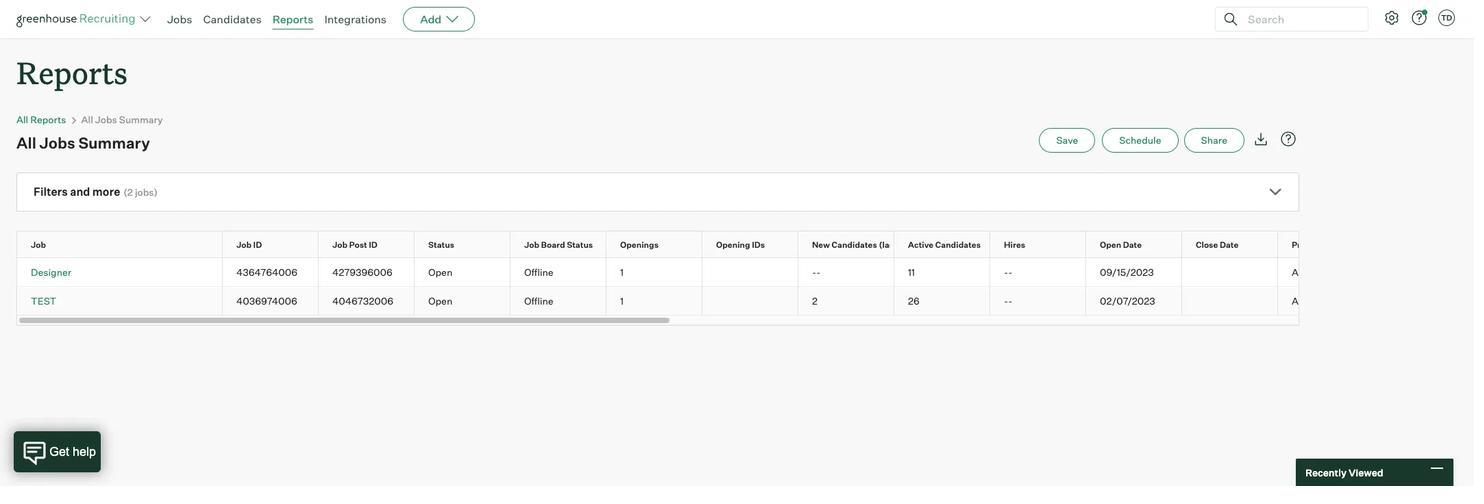 Task type: locate. For each thing, give the bounding box(es) containing it.
viewed
[[1349, 467, 1383, 479]]

0 horizontal spatial status
[[428, 240, 454, 250]]

1 vertical spatial jobs
[[95, 114, 117, 126]]

open
[[1100, 240, 1121, 250], [428, 267, 452, 278], [428, 295, 452, 307]]

1 vertical spatial allison
[[1292, 295, 1322, 307]]

4046732006
[[332, 295, 393, 307]]

recently
[[1305, 467, 1347, 479]]

integrations link
[[324, 12, 387, 26]]

date for open date
[[1123, 240, 1142, 250]]

0 vertical spatial 2
[[127, 187, 133, 198]]

share button
[[1184, 128, 1244, 153]]

status inside column header
[[428, 240, 454, 250]]

cell down opening ids column header
[[702, 258, 798, 287]]

filters and more ( 2 jobs )
[[34, 185, 158, 199]]

date right "close"
[[1220, 240, 1239, 250]]

candidates for new candidates (last 7 days)
[[832, 240, 877, 250]]

1 allison from the top
[[1292, 267, 1322, 278]]

candidates right active
[[935, 240, 981, 250]]

0 vertical spatial 1
[[620, 267, 624, 278]]

date up 09/15/2023
[[1123, 240, 1142, 250]]

3 job from the left
[[332, 240, 347, 250]]

0 horizontal spatial 2
[[127, 187, 133, 198]]

2 row group from the top
[[17, 287, 1474, 315]]

allison
[[1292, 267, 1322, 278], [1292, 295, 1322, 307]]

0 vertical spatial row
[[17, 232, 1474, 258]]

1 1 from the top
[[620, 267, 624, 278]]

summary
[[119, 114, 163, 126], [78, 134, 150, 152]]

0 horizontal spatial date
[[1123, 240, 1142, 250]]

1 job from the left
[[31, 240, 46, 250]]

1 row group from the top
[[17, 258, 1474, 287]]

job up designer link
[[31, 240, 46, 250]]

greenhouse recruiting image
[[16, 11, 140, 27]]

2 job from the left
[[236, 240, 252, 250]]

2 left jobs
[[127, 187, 133, 198]]

job inside "column header"
[[332, 240, 347, 250]]

offline for 4046732006
[[524, 295, 554, 307]]

post
[[349, 240, 367, 250]]

date inside column header
[[1123, 240, 1142, 250]]

1 horizontal spatial 2
[[812, 295, 818, 307]]

jobs down all reports link
[[39, 134, 75, 152]]

open for 2
[[428, 295, 452, 307]]

candidates right jobs link
[[203, 12, 262, 26]]

row
[[17, 232, 1474, 258], [17, 258, 1474, 287], [17, 287, 1474, 315]]

add button
[[403, 7, 475, 32]]

new candidates (last 7 days)
[[812, 240, 928, 250]]

4279396006
[[332, 267, 392, 278]]

integrations
[[324, 12, 387, 26]]

1 horizontal spatial date
[[1220, 240, 1239, 250]]

1 horizontal spatial jobs
[[95, 114, 117, 126]]

1 for --
[[620, 267, 624, 278]]

grid
[[17, 232, 1474, 326]]

1 vertical spatial allison tuohy
[[1292, 295, 1352, 307]]

hires column header
[[990, 232, 1098, 258]]

tuohy for 02/07/2023
[[1324, 295, 1352, 307]]

1 horizontal spatial candidates
[[832, 240, 877, 250]]

2
[[127, 187, 133, 198], [812, 295, 818, 307]]

1 horizontal spatial status
[[567, 240, 593, 250]]

id right post
[[369, 240, 378, 250]]

1 vertical spatial open
[[428, 267, 452, 278]]

active candidates column header
[[894, 232, 1002, 258]]

row group
[[17, 258, 1474, 287], [17, 287, 1474, 315]]

board
[[541, 240, 565, 250]]

reports
[[273, 12, 313, 26], [16, 52, 128, 93], [30, 114, 66, 126]]

2 row from the top
[[17, 258, 1474, 287]]

candidates inside column header
[[935, 240, 981, 250]]

1 vertical spatial offline
[[524, 295, 554, 307]]

2 allison tuohy from the top
[[1292, 295, 1352, 307]]

2 down new
[[812, 295, 818, 307]]

test link
[[31, 295, 56, 307]]

jobs right all reports link
[[95, 114, 117, 126]]

save and schedule this report to revisit it! element
[[1039, 128, 1102, 153]]

share
[[1201, 134, 1227, 146]]

jobs left candidates link
[[167, 12, 192, 26]]

1 allison tuohy from the top
[[1292, 267, 1352, 278]]

1 horizontal spatial id
[[369, 240, 378, 250]]

opening
[[716, 240, 750, 250]]

candidates link
[[203, 12, 262, 26]]

1 vertical spatial all jobs summary
[[16, 134, 150, 152]]

open date
[[1100, 240, 1142, 250]]

1
[[620, 267, 624, 278], [620, 295, 624, 307]]

job left post
[[332, 240, 347, 250]]

all for the all jobs summary link
[[81, 114, 93, 126]]

0 vertical spatial tuohy
[[1324, 267, 1352, 278]]

job board status
[[524, 240, 593, 250]]

openings
[[620, 240, 659, 250]]

26
[[908, 295, 920, 307]]

td button
[[1436, 7, 1458, 29]]

2 status from the left
[[567, 240, 593, 250]]

job up "4364764006"
[[236, 240, 252, 250]]

1 vertical spatial summary
[[78, 134, 150, 152]]

1 id from the left
[[253, 240, 262, 250]]

candidates right new
[[832, 240, 877, 250]]

4 job from the left
[[524, 240, 539, 250]]

3 row from the top
[[17, 287, 1474, 315]]

1 offline from the top
[[524, 267, 554, 278]]

2 allison from the top
[[1292, 295, 1322, 307]]

1 vertical spatial row
[[17, 258, 1474, 287]]

1 vertical spatial reports
[[16, 52, 128, 93]]

all
[[16, 114, 28, 126], [81, 114, 93, 126], [16, 134, 36, 152]]

-
[[812, 267, 816, 278], [816, 267, 821, 278], [1004, 267, 1008, 278], [1008, 267, 1013, 278], [1004, 295, 1008, 307], [1008, 295, 1013, 307]]

allison for 09/15/2023
[[1292, 267, 1322, 278]]

0 vertical spatial allison
[[1292, 267, 1322, 278]]

-- for 26
[[1004, 295, 1013, 307]]

1 for 2
[[620, 295, 624, 307]]

row group containing designer
[[17, 258, 1474, 287]]

2 vertical spatial row
[[17, 287, 1474, 315]]

candidates inside column header
[[832, 240, 877, 250]]

jobs
[[167, 12, 192, 26], [95, 114, 117, 126], [39, 134, 75, 152]]

close date column header
[[1182, 232, 1290, 258]]

1 date from the left
[[1123, 240, 1142, 250]]

0 vertical spatial offline
[[524, 267, 554, 278]]

cell
[[702, 258, 798, 287], [1182, 258, 1278, 287], [702, 287, 798, 315]]

2 vertical spatial reports
[[30, 114, 66, 126]]

2 vertical spatial open
[[428, 295, 452, 307]]

date inside column header
[[1220, 240, 1239, 250]]

1 tuohy from the top
[[1324, 267, 1352, 278]]

grid containing designer
[[17, 232, 1474, 326]]

2 inside row
[[812, 295, 818, 307]]

1 vertical spatial 2
[[812, 295, 818, 307]]

schedule
[[1119, 134, 1161, 146]]

more
[[92, 185, 120, 199]]

2 tuohy from the top
[[1324, 295, 1352, 307]]

2 horizontal spatial candidates
[[935, 240, 981, 250]]

1 status from the left
[[428, 240, 454, 250]]

row containing designer
[[17, 258, 1474, 287]]

all reports
[[16, 114, 66, 126]]

all jobs summary
[[81, 114, 163, 126], [16, 134, 150, 152]]

id
[[253, 240, 262, 250], [369, 240, 378, 250]]

status
[[428, 240, 454, 250], [567, 240, 593, 250]]

2 vertical spatial jobs
[[39, 134, 75, 152]]

2 id from the left
[[369, 240, 378, 250]]

0 vertical spatial jobs
[[167, 12, 192, 26]]

row containing test
[[17, 287, 1474, 315]]

Search text field
[[1244, 9, 1356, 29]]

1 vertical spatial tuohy
[[1324, 295, 1352, 307]]

recently viewed
[[1305, 467, 1383, 479]]

allison tuohy
[[1292, 267, 1352, 278], [1292, 295, 1352, 307]]

allison tuohy for 02/07/2023
[[1292, 295, 1352, 307]]

id up "4364764006"
[[253, 240, 262, 250]]

date
[[1123, 240, 1142, 250], [1220, 240, 1239, 250]]

--
[[812, 267, 821, 278], [1004, 267, 1013, 278], [1004, 295, 1013, 307]]

cell down ids
[[702, 287, 798, 315]]

02/07/2023
[[1100, 295, 1155, 307]]

2 1 from the top
[[620, 295, 624, 307]]

0 horizontal spatial id
[[253, 240, 262, 250]]

-- for 11
[[1004, 267, 1013, 278]]

job left the board
[[524, 240, 539, 250]]

new candidates (last 7 days) column header
[[798, 232, 928, 258]]

0 vertical spatial open
[[1100, 240, 1121, 250]]

1 vertical spatial 1
[[620, 295, 624, 307]]

job inside 'column header'
[[524, 240, 539, 250]]

2 offline from the top
[[524, 295, 554, 307]]

row group containing test
[[17, 287, 1474, 315]]

tuohy
[[1324, 267, 1352, 278], [1324, 295, 1352, 307]]

candidates
[[203, 12, 262, 26], [832, 240, 877, 250], [935, 240, 981, 250]]

2 date from the left
[[1220, 240, 1239, 250]]

0 vertical spatial allison tuohy
[[1292, 267, 1352, 278]]

2 horizontal spatial jobs
[[167, 12, 192, 26]]

11
[[908, 267, 915, 278]]

open for --
[[428, 267, 452, 278]]

ids
[[752, 240, 765, 250]]

offline
[[524, 267, 554, 278], [524, 295, 554, 307]]

jobs link
[[167, 12, 192, 26]]

job
[[31, 240, 46, 250], [236, 240, 252, 250], [332, 240, 347, 250], [524, 240, 539, 250]]

)
[[154, 187, 158, 198]]

1 row from the top
[[17, 232, 1474, 258]]

offline for 4279396006
[[524, 267, 554, 278]]

(
[[124, 187, 127, 198]]

active
[[908, 240, 934, 250]]

recruiter
[[1326, 240, 1363, 250]]

candidates for active candidates
[[935, 240, 981, 250]]



Task type: vqa. For each thing, say whether or not it's contained in the screenshot.
Qualified
no



Task type: describe. For each thing, give the bounding box(es) containing it.
all reports link
[[16, 114, 66, 126]]

opening ids
[[716, 240, 765, 250]]

and
[[70, 185, 90, 199]]

0 vertical spatial reports
[[273, 12, 313, 26]]

0 vertical spatial summary
[[119, 114, 163, 126]]

job id
[[236, 240, 262, 250]]

0 horizontal spatial jobs
[[39, 134, 75, 152]]

reports link
[[273, 12, 313, 26]]

id inside column header
[[253, 240, 262, 250]]

designer link
[[31, 267, 71, 278]]

save
[[1056, 134, 1078, 146]]

allison for 02/07/2023
[[1292, 295, 1322, 307]]

cell for 11
[[702, 258, 798, 287]]

09/15/2023
[[1100, 267, 1154, 278]]

job for job board status
[[524, 240, 539, 250]]

7
[[899, 240, 904, 250]]

active candidates
[[908, 240, 981, 250]]

open inside column header
[[1100, 240, 1121, 250]]

close date
[[1196, 240, 1239, 250]]

close
[[1196, 240, 1218, 250]]

job column header
[[17, 232, 234, 258]]

save button
[[1039, 128, 1095, 153]]

0 horizontal spatial candidates
[[203, 12, 262, 26]]

job post id
[[332, 240, 378, 250]]

faq image
[[1280, 131, 1297, 147]]

job for job
[[31, 240, 46, 250]]

test
[[31, 295, 56, 307]]

filters
[[34, 185, 68, 199]]

job for job post id
[[332, 240, 347, 250]]

new
[[812, 240, 830, 250]]

configure image
[[1384, 10, 1400, 26]]

row containing job
[[17, 232, 1474, 258]]

primary
[[1292, 240, 1324, 250]]

td button
[[1438, 10, 1455, 26]]

4364764006
[[236, 267, 297, 278]]

jobs
[[135, 187, 154, 198]]

2 inside filters and more ( 2 jobs )
[[127, 187, 133, 198]]

primary recruiter
[[1292, 240, 1363, 250]]

openings column header
[[606, 232, 714, 258]]

designer
[[31, 267, 71, 278]]

id inside "column header"
[[369, 240, 378, 250]]

job board status column header
[[511, 232, 618, 258]]

cell for 26
[[702, 287, 798, 315]]

date for close date
[[1220, 240, 1239, 250]]

0 vertical spatial all jobs summary
[[81, 114, 163, 126]]

all jobs summary link
[[81, 114, 163, 126]]

allison tuohy for 09/15/2023
[[1292, 267, 1352, 278]]

td
[[1441, 13, 1452, 23]]

tuohy for 09/15/2023
[[1324, 267, 1352, 278]]

all for all reports link
[[16, 114, 28, 126]]

schedule button
[[1102, 128, 1178, 153]]

opening ids column header
[[702, 232, 810, 258]]

open date column header
[[1086, 232, 1194, 258]]

job post id column header
[[319, 232, 426, 258]]

add
[[420, 12, 441, 26]]

job id column header
[[223, 232, 330, 258]]

job for job id
[[236, 240, 252, 250]]

days)
[[905, 240, 928, 250]]

hires
[[1004, 240, 1025, 250]]

(last
[[879, 240, 897, 250]]

status column header
[[415, 232, 522, 258]]

cell down close date column header
[[1182, 258, 1278, 287]]

status inside 'column header'
[[567, 240, 593, 250]]

download image
[[1253, 131, 1269, 147]]

4036974006
[[236, 295, 297, 307]]



